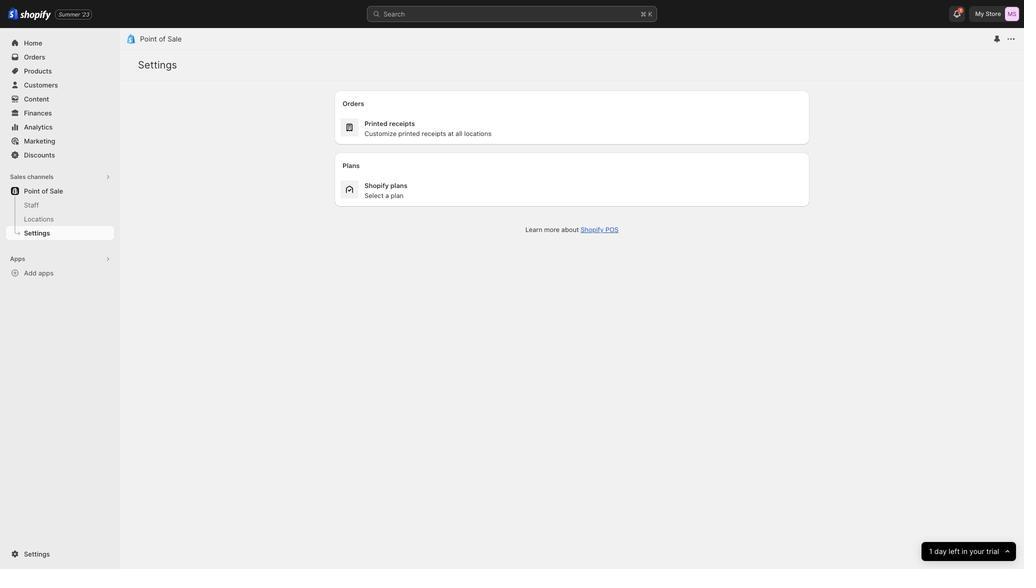 Task type: describe. For each thing, give the bounding box(es) containing it.
discounts
[[24, 151, 55, 159]]

1 button
[[950, 6, 966, 22]]

1 vertical spatial settings
[[24, 229, 50, 237]]

1 horizontal spatial point
[[140, 35, 157, 43]]

1 vertical spatial sale
[[50, 187, 63, 195]]

apps
[[10, 255, 25, 263]]

analytics link
[[6, 120, 114, 134]]

summer '23 link
[[55, 9, 92, 19]]

trial
[[987, 547, 1000, 556]]

customers link
[[6, 78, 114, 92]]

2 vertical spatial settings
[[24, 550, 50, 558]]

store
[[986, 10, 1002, 18]]

staff
[[24, 201, 39, 209]]

search
[[384, 10, 405, 18]]

locations link
[[6, 212, 114, 226]]

1 day left in your trial
[[930, 547, 1000, 556]]

summer
[[58, 11, 80, 18]]

k
[[649, 10, 653, 18]]

orders link
[[6, 50, 114, 64]]

0 vertical spatial point of sale link
[[140, 35, 182, 43]]

1 vertical spatial point of sale link
[[6, 184, 114, 198]]

0 horizontal spatial shopify image
[[8, 8, 19, 20]]

marketing link
[[6, 134, 114, 148]]

0 horizontal spatial of
[[42, 187, 48, 195]]

'23
[[81, 11, 89, 18]]

⌘ k
[[641, 10, 653, 18]]

finances link
[[6, 106, 114, 120]]

channels
[[27, 173, 54, 181]]

0 vertical spatial point of sale
[[140, 35, 182, 43]]

content link
[[6, 92, 114, 106]]



Task type: locate. For each thing, give the bounding box(es) containing it.
your
[[970, 547, 985, 556]]

0 horizontal spatial point of sale
[[24, 187, 63, 195]]

point of sale link down channels
[[6, 184, 114, 198]]

0 vertical spatial settings
[[138, 59, 177, 71]]

point of sale link
[[140, 35, 182, 43], [6, 184, 114, 198]]

0 horizontal spatial point
[[24, 187, 40, 195]]

point up the staff
[[24, 187, 40, 195]]

1 horizontal spatial point of sale link
[[140, 35, 182, 43]]

customers
[[24, 81, 58, 89]]

discounts link
[[6, 148, 114, 162]]

0 horizontal spatial sale
[[50, 187, 63, 195]]

products
[[24, 67, 52, 75]]

add apps
[[24, 269, 54, 277]]

1
[[960, 8, 962, 13], [930, 547, 933, 556]]

1 horizontal spatial shopify image
[[20, 10, 51, 20]]

0 vertical spatial point
[[140, 35, 157, 43]]

locations
[[24, 215, 54, 223]]

point of sale right icon for point of sale
[[140, 35, 182, 43]]

apps
[[38, 269, 54, 277]]

content
[[24, 95, 49, 103]]

1 vertical spatial settings link
[[6, 547, 114, 561]]

sale up the staff link
[[50, 187, 63, 195]]

left
[[949, 547, 960, 556]]

sales
[[10, 173, 26, 181]]

0 horizontal spatial 1
[[930, 547, 933, 556]]

of
[[159, 35, 166, 43], [42, 187, 48, 195]]

sales channels button
[[6, 170, 114, 184]]

home link
[[6, 36, 114, 50]]

sale
[[168, 35, 182, 43], [50, 187, 63, 195]]

add apps button
[[6, 266, 114, 280]]

0 vertical spatial 1
[[960, 8, 962, 13]]

finances
[[24, 109, 52, 117]]

sales channels
[[10, 173, 54, 181]]

my
[[976, 10, 985, 18]]

0 vertical spatial of
[[159, 35, 166, 43]]

shopify image
[[8, 8, 19, 20], [20, 10, 51, 20]]

1 vertical spatial of
[[42, 187, 48, 195]]

point of sale down channels
[[24, 187, 63, 195]]

day
[[935, 547, 947, 556]]

apps button
[[6, 252, 114, 266]]

sale right icon for point of sale
[[168, 35, 182, 43]]

1 for 1 day left in your trial
[[930, 547, 933, 556]]

settings
[[138, 59, 177, 71], [24, 229, 50, 237], [24, 550, 50, 558]]

1 left my
[[960, 8, 962, 13]]

my store
[[976, 10, 1002, 18]]

point right icon for point of sale
[[140, 35, 157, 43]]

my store image
[[1006, 7, 1020, 21]]

0 vertical spatial settings link
[[6, 226, 114, 240]]

point
[[140, 35, 157, 43], [24, 187, 40, 195]]

1 vertical spatial point
[[24, 187, 40, 195]]

1 day left in your trial button
[[922, 542, 1017, 561]]

1 horizontal spatial sale
[[168, 35, 182, 43]]

1 for 1
[[960, 8, 962, 13]]

1 vertical spatial point of sale
[[24, 187, 63, 195]]

home
[[24, 39, 42, 47]]

1 horizontal spatial point of sale
[[140, 35, 182, 43]]

summer '23
[[58, 11, 89, 18]]

0 vertical spatial sale
[[168, 35, 182, 43]]

⌘
[[641, 10, 647, 18]]

orders
[[24, 53, 45, 61]]

1 left day
[[930, 547, 933, 556]]

analytics
[[24, 123, 53, 131]]

add
[[24, 269, 37, 277]]

point of sale
[[140, 35, 182, 43], [24, 187, 63, 195]]

staff link
[[6, 198, 114, 212]]

of right icon for point of sale
[[159, 35, 166, 43]]

0 horizontal spatial point of sale link
[[6, 184, 114, 198]]

2 settings link from the top
[[6, 547, 114, 561]]

of down channels
[[42, 187, 48, 195]]

1 settings link from the top
[[6, 226, 114, 240]]

in
[[962, 547, 968, 556]]

1 horizontal spatial of
[[159, 35, 166, 43]]

1 vertical spatial 1
[[930, 547, 933, 556]]

marketing
[[24, 137, 55, 145]]

1 horizontal spatial 1
[[960, 8, 962, 13]]

settings link
[[6, 226, 114, 240], [6, 547, 114, 561]]

icon for point of sale image
[[126, 34, 136, 44]]

point of sale link right icon for point of sale
[[140, 35, 182, 43]]

products link
[[6, 64, 114, 78]]



Task type: vqa. For each thing, say whether or not it's contained in the screenshot.
bottommost "STORE"
no



